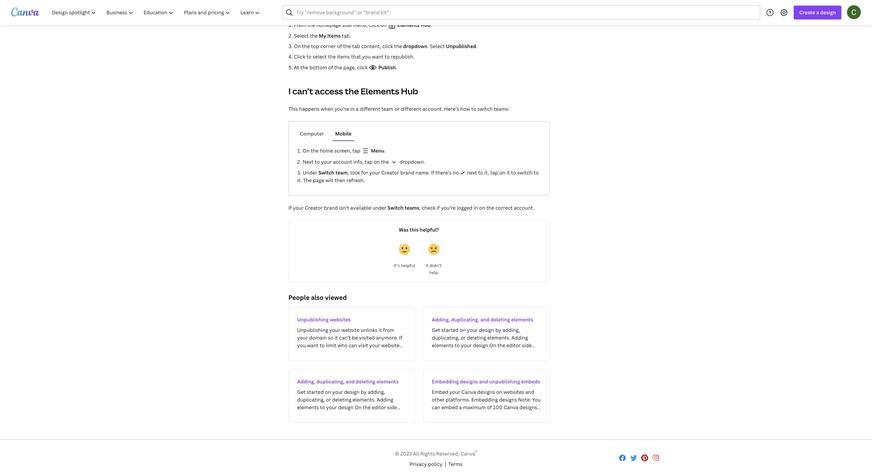 Task type: locate. For each thing, give the bounding box(es) containing it.
different
[[360, 106, 380, 112], [401, 106, 422, 112]]

1 vertical spatial hub
[[401, 85, 418, 97]]

terms link
[[449, 460, 463, 468]]

1 horizontal spatial deleting
[[491, 316, 510, 323]]

elements
[[512, 316, 534, 323], [377, 378, 399, 385]]

select down from at the top left
[[294, 32, 309, 39]]

1 vertical spatial a
[[356, 106, 359, 112]]

1 vertical spatial you're
[[441, 204, 456, 211]]

account.
[[423, 106, 443, 112], [514, 204, 535, 211]]

1 horizontal spatial hub
[[421, 22, 431, 28]]

switch
[[478, 106, 493, 112], [518, 169, 533, 176]]

then
[[335, 177, 346, 184]]

1 horizontal spatial elements
[[512, 316, 534, 323]]

from
[[294, 22, 306, 28]]

you're
[[335, 106, 349, 112], [441, 204, 456, 211]]

elements up dropdown
[[398, 22, 420, 28]]

dropdown.
[[400, 158, 425, 165]]

name.
[[416, 169, 430, 176]]

hub up dropdown
[[421, 22, 431, 28]]

logged
[[457, 204, 473, 211]]

under
[[373, 204, 387, 211]]

0 horizontal spatial brand
[[324, 204, 338, 211]]

0 horizontal spatial switch
[[478, 106, 493, 112]]

0 horizontal spatial select
[[294, 32, 309, 39]]

from the homepage side menu, click on
[[294, 22, 388, 28]]

click right 'menu,'
[[369, 22, 380, 28]]

a left design
[[817, 9, 820, 16]]

0 vertical spatial elements
[[512, 316, 534, 323]]

tap right the info,
[[365, 158, 373, 165]]

1 vertical spatial switch
[[518, 169, 533, 176]]

tap right it, at the right
[[491, 169, 498, 176]]

1 vertical spatial deleting
[[356, 378, 376, 385]]

a inside dropdown button
[[817, 9, 820, 16]]

1 horizontal spatial ,
[[419, 204, 421, 211]]

creator
[[382, 169, 399, 176], [305, 204, 323, 211]]

0 vertical spatial deleting
[[491, 316, 510, 323]]

1 vertical spatial click
[[383, 43, 393, 49]]

switch inside 'next to it, tap on it to switch to it. the page will then refresh.'
[[518, 169, 533, 176]]

0 horizontal spatial on
[[294, 43, 301, 49]]

the up at the bottom of the page, click
[[328, 53, 336, 60]]

1 horizontal spatial adding, duplicating, and deleting elements link
[[423, 307, 550, 361]]

0 vertical spatial a
[[817, 9, 820, 16]]

in right logged
[[474, 204, 478, 211]]

unpublishing websites
[[297, 316, 351, 323]]

2 horizontal spatial tap
[[491, 169, 498, 176]]

at the bottom of the page, click
[[294, 64, 369, 71]]

brand down dropdown.
[[401, 169, 415, 176]]

😔 image
[[428, 244, 439, 255]]

,
[[348, 169, 349, 176], [419, 204, 421, 211]]

team left or
[[382, 106, 394, 112]]

tab.
[[342, 32, 351, 39]]

0 horizontal spatial your
[[293, 204, 304, 211]]

duplicating,
[[451, 316, 480, 323], [317, 378, 345, 385]]

access
[[315, 85, 343, 97]]

0 horizontal spatial different
[[360, 106, 380, 112]]

0 horizontal spatial adding, duplicating, and deleting elements link
[[289, 369, 415, 423]]

your down it.
[[293, 204, 304, 211]]

of
[[337, 43, 342, 49], [328, 64, 333, 71]]

0 horizontal spatial account.
[[423, 106, 443, 112]]

0 vertical spatial creator
[[382, 169, 399, 176]]

1 horizontal spatial switch
[[518, 169, 533, 176]]

0 horizontal spatial duplicating,
[[317, 378, 345, 385]]

team
[[382, 106, 394, 112], [336, 169, 348, 176]]

on for on the home screen, tap
[[303, 147, 310, 154]]

, left look
[[348, 169, 349, 176]]

1 vertical spatial in
[[474, 204, 478, 211]]

0 vertical spatial ,
[[348, 169, 349, 176]]

bottom
[[310, 64, 327, 71]]

switch left teams:
[[478, 106, 493, 112]]

unpublishing
[[297, 316, 329, 323]]

for
[[361, 169, 368, 176]]

switch right under at top
[[388, 204, 404, 211]]

if your creator brand isn't available under switch teams , check if you're logged in on the correct account.
[[289, 204, 535, 211]]

1 vertical spatial creator
[[305, 204, 323, 211]]

0 vertical spatial adding,
[[432, 316, 450, 323]]

there's
[[436, 169, 452, 176]]

your down "home"
[[321, 158, 332, 165]]

different down i can't access the elements hub
[[360, 106, 380, 112]]

your right for
[[370, 169, 380, 176]]

1 horizontal spatial adding,
[[432, 316, 450, 323]]

1 horizontal spatial switch
[[388, 204, 404, 211]]

the right access in the top left of the page
[[345, 85, 359, 97]]

click down you
[[357, 64, 368, 71]]

christina overa image
[[848, 5, 861, 19]]

i can't access the elements hub
[[289, 85, 418, 97]]

unpublishing
[[490, 378, 520, 385]]

different right or
[[401, 106, 422, 112]]

0 horizontal spatial in
[[351, 106, 355, 112]]

switch
[[319, 169, 335, 176], [388, 204, 404, 211]]

the up under switch team , look for your creator brand name. if there's no on the top
[[381, 158, 389, 165]]

terms
[[449, 461, 463, 467]]

0 vertical spatial your
[[321, 158, 332, 165]]

0 vertical spatial tap
[[353, 147, 361, 154]]

🙂 image
[[399, 244, 410, 255]]

computer button
[[297, 127, 327, 140]]

account. left the here's
[[423, 106, 443, 112]]

1 vertical spatial adding, duplicating, and deleting elements
[[297, 378, 399, 385]]

0 vertical spatial team
[[382, 106, 394, 112]]

help
[[429, 270, 438, 276]]

you're right when
[[335, 106, 349, 112]]

0 vertical spatial account.
[[423, 106, 443, 112]]

hub up the this happens when you're in a different team or different account. here's how to switch teams:
[[401, 85, 418, 97]]

account. right correct
[[514, 204, 535, 211]]

viewed
[[325, 293, 347, 302]]

switch up will
[[319, 169, 335, 176]]

on
[[381, 22, 387, 28], [374, 158, 380, 165], [500, 169, 506, 176], [479, 204, 485, 211]]

all
[[413, 450, 419, 457]]

unpublishing websites link
[[289, 307, 415, 361]]

switch right it
[[518, 169, 533, 176]]

in down i can't access the elements hub
[[351, 106, 355, 112]]

0 horizontal spatial deleting
[[356, 378, 376, 385]]

1 horizontal spatial tap
[[365, 158, 373, 165]]

0 horizontal spatial switch
[[319, 169, 335, 176]]

, left check
[[419, 204, 421, 211]]

0 vertical spatial select
[[294, 32, 309, 39]]

it's
[[394, 263, 400, 269]]

1 vertical spatial select
[[430, 43, 445, 49]]

click up want
[[383, 43, 393, 49]]

1 horizontal spatial adding, duplicating, and deleting elements
[[432, 316, 534, 323]]

1 horizontal spatial a
[[817, 9, 820, 16]]

1 vertical spatial switch
[[388, 204, 404, 211]]

1 horizontal spatial if
[[431, 169, 435, 176]]

1 horizontal spatial in
[[474, 204, 478, 211]]

a down i can't access the elements hub
[[356, 106, 359, 112]]

1 horizontal spatial select
[[430, 43, 445, 49]]

hub
[[421, 22, 431, 28], [401, 85, 418, 97]]

0 vertical spatial in
[[351, 106, 355, 112]]

the right "at"
[[301, 64, 308, 71]]

the
[[308, 22, 315, 28], [310, 32, 318, 39], [302, 43, 310, 49], [343, 43, 351, 49], [394, 43, 402, 49], [328, 53, 336, 60], [301, 64, 308, 71], [335, 64, 342, 71], [345, 85, 359, 97], [311, 147, 319, 154], [381, 158, 389, 165], [487, 204, 495, 211]]

team up then at the top of the page
[[336, 169, 348, 176]]

on left it
[[500, 169, 506, 176]]

adding, duplicating, and deleting elements link
[[423, 307, 550, 361], [289, 369, 415, 423]]

2 vertical spatial click
[[357, 64, 368, 71]]

you're right if on the top of page
[[441, 204, 456, 211]]

1 horizontal spatial on
[[303, 147, 310, 154]]

create
[[800, 9, 816, 16]]

2 horizontal spatial your
[[370, 169, 380, 176]]

1 horizontal spatial team
[[382, 106, 394, 112]]

of up the items
[[337, 43, 342, 49]]

0 horizontal spatial hub
[[401, 85, 418, 97]]

helpful
[[401, 263, 415, 269]]

of right bottom
[[328, 64, 333, 71]]

1 horizontal spatial click
[[369, 22, 380, 28]]

0 horizontal spatial ,
[[348, 169, 349, 176]]

on the home screen, tap
[[303, 147, 362, 154]]

1 horizontal spatial creator
[[382, 169, 399, 176]]

the left page,
[[335, 64, 342, 71]]

1 vertical spatial of
[[328, 64, 333, 71]]

websites
[[330, 316, 351, 323]]

this
[[289, 106, 298, 112]]

and
[[481, 316, 490, 323], [346, 378, 355, 385], [479, 378, 488, 385]]

0 horizontal spatial adding,
[[297, 378, 315, 385]]

tap
[[353, 147, 361, 154], [365, 158, 373, 165], [491, 169, 498, 176]]

next to it, tap on it to switch to it. the page will then refresh.
[[297, 169, 539, 184]]

available
[[351, 204, 371, 211]]

creator right for
[[382, 169, 399, 176]]

top level navigation element
[[47, 6, 266, 20]]

1 vertical spatial adding,
[[297, 378, 315, 385]]

the right from at the top left
[[308, 22, 315, 28]]

0 horizontal spatial if
[[289, 204, 292, 211]]

tap inside 'next to it, tap on it to switch to it. the page will then refresh.'
[[491, 169, 498, 176]]

on inside 'next to it, tap on it to switch to it. the page will then refresh.'
[[500, 169, 506, 176]]

1 horizontal spatial different
[[401, 106, 422, 112]]

1 different from the left
[[360, 106, 380, 112]]

0 horizontal spatial elements
[[377, 378, 399, 385]]

1 vertical spatial tap
[[365, 158, 373, 165]]

items
[[337, 53, 350, 60]]

the left my at the left top of page
[[310, 32, 318, 39]]

.
[[431, 22, 432, 28], [428, 43, 429, 49], [477, 43, 478, 49], [396, 64, 397, 71], [385, 147, 386, 154]]

elements down publish
[[361, 85, 400, 97]]

teams:
[[494, 106, 510, 112]]

tap up the info,
[[353, 147, 361, 154]]

will
[[326, 177, 334, 184]]

if
[[431, 169, 435, 176], [289, 204, 292, 211]]

1 vertical spatial brand
[[324, 204, 338, 211]]

select
[[294, 32, 309, 39], [430, 43, 445, 49]]

1 vertical spatial on
[[303, 147, 310, 154]]

0 horizontal spatial a
[[356, 106, 359, 112]]

brand left the isn't
[[324, 204, 338, 211]]

0 vertical spatial on
[[294, 43, 301, 49]]

homepage
[[317, 22, 341, 28]]

in
[[351, 106, 355, 112], [474, 204, 478, 211]]

1 vertical spatial your
[[370, 169, 380, 176]]

you
[[362, 53, 371, 60]]

select right dropdown
[[430, 43, 445, 49]]

it.
[[297, 177, 302, 184]]

adding, for the bottommost adding, duplicating, and deleting elements link
[[297, 378, 315, 385]]

0 vertical spatial of
[[337, 43, 342, 49]]

the up republish.
[[394, 43, 402, 49]]

0 horizontal spatial team
[[336, 169, 348, 176]]

2 vertical spatial tap
[[491, 169, 498, 176]]

creator down page
[[305, 204, 323, 211]]

no
[[453, 169, 459, 176]]

0 vertical spatial switch
[[478, 106, 493, 112]]

designs
[[460, 378, 478, 385]]

canva
[[461, 450, 475, 457]]

on up 'click'
[[294, 43, 301, 49]]

info,
[[353, 158, 364, 165]]

computer
[[300, 130, 324, 137]]

embeds
[[522, 378, 540, 385]]

next to your account info, tap on the
[[303, 158, 390, 165]]

on up next
[[303, 147, 310, 154]]

1 vertical spatial account.
[[514, 204, 535, 211]]

0 vertical spatial you're
[[335, 106, 349, 112]]

happens
[[299, 106, 320, 112]]

publish
[[377, 64, 396, 71]]

0 vertical spatial adding, duplicating, and deleting elements link
[[423, 307, 550, 361]]



Task type: describe. For each thing, give the bounding box(es) containing it.
it
[[426, 263, 429, 269]]

embedding designs and unpublishing embeds link
[[423, 369, 550, 423]]

privacy
[[410, 461, 427, 467]]

the left "home"
[[311, 147, 319, 154]]

0 horizontal spatial you're
[[335, 106, 349, 112]]

page,
[[344, 64, 356, 71]]

want
[[372, 53, 384, 60]]

people
[[289, 293, 310, 302]]

create a design
[[800, 9, 836, 16]]

didn't
[[430, 263, 442, 269]]

if
[[437, 204, 440, 211]]

1 horizontal spatial duplicating,
[[451, 316, 480, 323]]

menu,
[[353, 22, 368, 28]]

account
[[333, 158, 352, 165]]

. for elements hub
[[431, 22, 432, 28]]

1 horizontal spatial of
[[337, 43, 342, 49]]

2023
[[401, 450, 412, 457]]

reserved,
[[436, 450, 460, 457]]

at
[[294, 64, 299, 71]]

mobile button
[[333, 127, 355, 140]]

this
[[410, 226, 419, 233]]

screen,
[[334, 147, 351, 154]]

it didn't help
[[426, 263, 442, 276]]

side
[[342, 22, 352, 28]]

click
[[294, 53, 305, 60]]

click to select the items that you want to republish.
[[294, 53, 415, 60]]

0 vertical spatial brand
[[401, 169, 415, 176]]

my
[[319, 32, 326, 39]]

0 horizontal spatial click
[[357, 64, 368, 71]]

can't
[[293, 85, 313, 97]]

was
[[399, 226, 409, 233]]

0 horizontal spatial creator
[[305, 204, 323, 211]]

under switch team , look for your creator brand name. if there's no
[[303, 169, 460, 176]]

mobile
[[335, 130, 352, 137]]

it
[[507, 169, 510, 176]]

elements hub
[[396, 22, 431, 28]]

it,
[[485, 169, 489, 176]]

menu
[[370, 147, 385, 154]]

0 vertical spatial adding, duplicating, and deleting elements
[[432, 316, 534, 323]]

look
[[350, 169, 360, 176]]

refresh.
[[347, 177, 365, 184]]

on the top corner of the tab content, click the dropdown . select unpublished .
[[294, 43, 478, 49]]

. for publish
[[396, 64, 397, 71]]

1 vertical spatial ,
[[419, 204, 421, 211]]

0 horizontal spatial adding, duplicating, and deleting elements
[[297, 378, 399, 385]]

select the my items tab.
[[294, 32, 351, 39]]

1 vertical spatial elements
[[377, 378, 399, 385]]

this happens when you're in a different team or different account. here's how to switch teams:
[[289, 106, 510, 112]]

teams
[[405, 204, 419, 211]]

the left top
[[302, 43, 310, 49]]

1 vertical spatial team
[[336, 169, 348, 176]]

dropdown
[[403, 43, 428, 49]]

top
[[311, 43, 319, 49]]

1 vertical spatial duplicating,
[[317, 378, 345, 385]]

unpublished
[[446, 43, 477, 49]]

0 vertical spatial if
[[431, 169, 435, 176]]

. for menu
[[385, 147, 386, 154]]

embedding designs and unpublishing embeds
[[432, 378, 540, 385]]

1 vertical spatial if
[[289, 204, 292, 211]]

1 vertical spatial elements
[[361, 85, 400, 97]]

design
[[821, 9, 836, 16]]

1 horizontal spatial account.
[[514, 204, 535, 211]]

also
[[311, 293, 324, 302]]

on right logged
[[479, 204, 485, 211]]

home
[[320, 147, 333, 154]]

select
[[313, 53, 327, 60]]

© 2023 all rights reserved, canva ®
[[395, 449, 477, 457]]

privacy policy link
[[410, 460, 443, 468]]

on up "on the top corner of the tab content, click the dropdown . select unpublished ."
[[381, 22, 387, 28]]

or
[[395, 106, 400, 112]]

next
[[303, 158, 314, 165]]

on down menu
[[374, 158, 380, 165]]

the left tab
[[343, 43, 351, 49]]

®
[[475, 449, 477, 455]]

embedding
[[432, 378, 459, 385]]

corner
[[321, 43, 336, 49]]

how
[[461, 106, 470, 112]]

here's
[[444, 106, 459, 112]]

rights
[[421, 450, 435, 457]]

2 different from the left
[[401, 106, 422, 112]]

the left correct
[[487, 204, 495, 211]]

on for on the top corner of the tab content, click the dropdown . select unpublished .
[[294, 43, 301, 49]]

0 vertical spatial hub
[[421, 22, 431, 28]]

items
[[328, 32, 341, 39]]

2 vertical spatial your
[[293, 204, 304, 211]]

0 vertical spatial elements
[[398, 22, 420, 28]]

1 horizontal spatial your
[[321, 158, 332, 165]]

when
[[321, 106, 334, 112]]

0 vertical spatial click
[[369, 22, 380, 28]]

tab
[[352, 43, 360, 49]]

Try "remove background" or "brand kit" search field
[[297, 6, 756, 19]]

next
[[467, 169, 477, 176]]

i
[[289, 85, 291, 97]]

under
[[303, 169, 317, 176]]

isn't
[[339, 204, 349, 211]]

was this helpful?
[[399, 226, 439, 233]]

0 horizontal spatial of
[[328, 64, 333, 71]]

content,
[[361, 43, 381, 49]]

adding, for the top adding, duplicating, and deleting elements link
[[432, 316, 450, 323]]

correct
[[496, 204, 513, 211]]

0 vertical spatial switch
[[319, 169, 335, 176]]

1 vertical spatial adding, duplicating, and deleting elements link
[[289, 369, 415, 423]]

0 horizontal spatial tap
[[353, 147, 361, 154]]



Task type: vqa. For each thing, say whether or not it's contained in the screenshot.
bob builder Image
no



